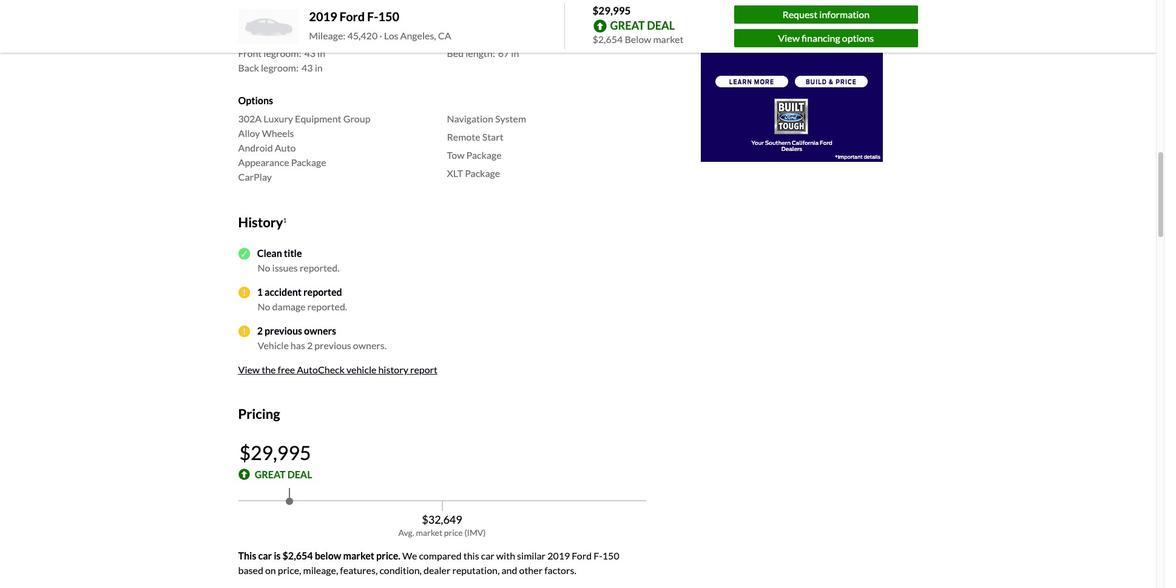 Task type: locate. For each thing, give the bounding box(es) containing it.
market down deal
[[653, 33, 684, 45]]

below
[[315, 551, 341, 562]]

navigation system
[[447, 113, 526, 124]]

0 horizontal spatial 2
[[257, 326, 263, 337]]

and
[[502, 565, 517, 577]]

$2,654
[[593, 33, 623, 45], [283, 551, 313, 562]]

0 horizontal spatial 2019
[[309, 9, 337, 24]]

$2,654 down great
[[593, 33, 623, 45]]

0 vertical spatial f-
[[367, 9, 378, 24]]

previous up vehicle
[[265, 326, 302, 337]]

doors
[[278, 33, 302, 45]]

los
[[384, 30, 399, 41]]

1 vertical spatial 43
[[302, 62, 313, 74]]

0 vertical spatial 150
[[378, 9, 400, 24]]

car inside we compared this car with similar 2019 ford f-150 based on price, mileage, features, condition, dealer reputation, and other factors.
[[481, 551, 495, 562]]

price,
[[278, 565, 301, 577]]

damage
[[272, 301, 306, 313]]

ca
[[438, 30, 451, 41]]

no issues reported.
[[258, 263, 340, 274]]

2019 up factors. at the bottom left of the page
[[548, 551, 570, 562]]

this
[[464, 551, 479, 562]]

1 horizontal spatial f-
[[594, 551, 603, 562]]

f-
[[367, 9, 378, 24], [594, 551, 603, 562]]

2 right has
[[307, 340, 313, 352]]

below
[[625, 33, 652, 45]]

2 up vehicle
[[257, 326, 263, 337]]

view financing options button
[[735, 29, 918, 47]]

owners
[[304, 326, 336, 337]]

view left the
[[238, 365, 260, 376]]

$2,654 up price,
[[283, 551, 313, 562]]

ford up 45,420 on the left
[[340, 9, 365, 24]]

(imv)
[[465, 528, 486, 539]]

market
[[653, 33, 684, 45], [416, 528, 443, 539], [343, 551, 375, 562]]

1 horizontal spatial view
[[778, 32, 800, 44]]

vehicle
[[347, 365, 377, 376]]

with
[[496, 551, 515, 562]]

car
[[258, 551, 272, 562], [481, 551, 495, 562]]

ford inside 2019 ford f-150 mileage: 45,420 · los angeles, ca
[[340, 9, 365, 24]]

android
[[238, 142, 273, 153]]

vdpalert image for 2 previous owners
[[238, 326, 250, 338]]

150
[[378, 9, 400, 24], [603, 551, 620, 562]]

legroom: down doors
[[264, 48, 301, 59]]

view inside 'button'
[[778, 32, 800, 44]]

1 vertical spatial 2
[[307, 340, 313, 352]]

ford up factors. at the bottom left of the page
[[572, 551, 592, 562]]

vdpalert image left 2 previous owners
[[238, 326, 250, 338]]

2 vertical spatial market
[[343, 551, 375, 562]]

great
[[610, 19, 645, 32]]

2 no from the top
[[258, 301, 270, 313]]

1 horizontal spatial $29,995
[[593, 4, 631, 17]]

0 vertical spatial $29,995
[[593, 4, 631, 17]]

1 up clean title
[[283, 216, 287, 224]]

car right this on the bottom left of page
[[481, 551, 495, 562]]

reported. down reported
[[308, 301, 347, 313]]

f- inside 2019 ford f-150 mileage: 45,420 · los angeles, ca
[[367, 9, 378, 24]]

market inside $32,649 avg. market price (imv)
[[416, 528, 443, 539]]

view the free autocheck vehicle history report link
[[238, 365, 440, 376]]

1 vertical spatial view
[[238, 365, 260, 376]]

0 vertical spatial ford
[[340, 9, 365, 24]]

0 vertical spatial no
[[258, 263, 270, 274]]

reported. for clean title
[[300, 263, 340, 274]]

group
[[343, 113, 371, 124]]

1 inside history 1
[[283, 216, 287, 224]]

car left is
[[258, 551, 272, 562]]

0 horizontal spatial f-
[[367, 9, 378, 24]]

reported. up reported
[[300, 263, 340, 274]]

0 vertical spatial 1
[[283, 216, 287, 224]]

1 vertical spatial market
[[416, 528, 443, 539]]

0 vertical spatial reported.
[[300, 263, 340, 274]]

0 horizontal spatial car
[[258, 551, 272, 562]]

market down $32,649 on the bottom left of page
[[416, 528, 443, 539]]

no damage reported.
[[258, 301, 347, 313]]

2019
[[309, 9, 337, 24], [548, 551, 570, 562]]

package down remote start
[[467, 149, 502, 161]]

legroom: down 4 in the left top of the page
[[261, 62, 299, 74]]

1
[[283, 216, 287, 224], [257, 287, 263, 298]]

market up features, at the left of page
[[343, 551, 375, 562]]

package down auto
[[291, 156, 326, 168]]

1 vdpalert image from the top
[[238, 287, 250, 299]]

$29,995
[[593, 4, 631, 17], [239, 441, 311, 465]]

reported. for 1 accident reported
[[308, 301, 347, 313]]

0 vertical spatial view
[[778, 32, 800, 44]]

the
[[262, 365, 276, 376]]

1 no from the top
[[258, 263, 270, 274]]

navigation
[[447, 113, 493, 124]]

2019 ford f-150 mileage: 45,420 · los angeles, ca
[[309, 9, 451, 41]]

0 horizontal spatial market
[[343, 551, 375, 562]]

0 vertical spatial 2019
[[309, 9, 337, 24]]

2 horizontal spatial market
[[653, 33, 684, 45]]

1 horizontal spatial 2019
[[548, 551, 570, 562]]

0 horizontal spatial ford
[[340, 9, 365, 24]]

compared
[[419, 551, 462, 562]]

0 horizontal spatial previous
[[265, 326, 302, 337]]

free
[[278, 365, 295, 376]]

package down tow package
[[465, 167, 500, 179]]

system
[[495, 113, 526, 124]]

0 vertical spatial $2,654
[[593, 33, 623, 45]]

in inside cabin size: bed length: 67 in
[[511, 48, 519, 59]]

1 horizontal spatial 1
[[283, 216, 287, 224]]

150 inside we compared this car with similar 2019 ford f-150 based on price, mileage, features, condition, dealer reputation, and other factors.
[[603, 551, 620, 562]]

2 car from the left
[[481, 551, 495, 562]]

features,
[[340, 565, 378, 577]]

1 vertical spatial previous
[[315, 340, 351, 352]]

wheels
[[262, 127, 294, 139]]

1 vertical spatial f-
[[594, 551, 603, 562]]

no down clean
[[258, 263, 270, 274]]

2
[[257, 326, 263, 337], [307, 340, 313, 352]]

1 horizontal spatial ford
[[572, 551, 592, 562]]

1 horizontal spatial car
[[481, 551, 495, 562]]

1 vertical spatial 150
[[603, 551, 620, 562]]

vdpalert image
[[238, 287, 250, 299], [238, 326, 250, 338]]

financing
[[802, 32, 841, 44]]

1 horizontal spatial market
[[416, 528, 443, 539]]

0 horizontal spatial view
[[238, 365, 260, 376]]

1 vertical spatial vdpalert image
[[238, 326, 250, 338]]

1 vertical spatial 1
[[257, 287, 263, 298]]

2 vdpalert image from the top
[[238, 326, 250, 338]]

1 left accident
[[257, 287, 263, 298]]

remote
[[447, 131, 481, 142]]

legroom:
[[264, 48, 301, 59], [261, 62, 299, 74]]

1 vertical spatial legroom:
[[261, 62, 299, 74]]

cabin
[[447, 33, 472, 45]]

vdpalert image down vdpcheck icon
[[238, 287, 250, 299]]

0 horizontal spatial 150
[[378, 9, 400, 24]]

great deal image
[[238, 469, 250, 481]]

history
[[238, 214, 283, 230]]

$29,995 for great deal
[[239, 441, 311, 465]]

1 horizontal spatial 150
[[603, 551, 620, 562]]

length:
[[466, 48, 495, 59]]

view for view financing options
[[778, 32, 800, 44]]

0 horizontal spatial $29,995
[[239, 441, 311, 465]]

appearance
[[238, 156, 289, 168]]

view
[[778, 32, 800, 44], [238, 365, 260, 376]]

0 vertical spatial vdpalert image
[[238, 287, 250, 299]]

title
[[284, 248, 302, 259]]

no
[[258, 263, 270, 274], [258, 301, 270, 313]]

options
[[842, 32, 874, 44]]

factors.
[[545, 565, 577, 577]]

package for xlt package
[[465, 167, 500, 179]]

0 horizontal spatial $2,654
[[283, 551, 313, 562]]

this
[[238, 551, 256, 562]]

ford
[[340, 9, 365, 24], [572, 551, 592, 562]]

0 horizontal spatial 1
[[257, 287, 263, 298]]

based
[[238, 565, 263, 577]]

1 car from the left
[[258, 551, 272, 562]]

43 down doors
[[302, 62, 313, 74]]

0 vertical spatial market
[[653, 33, 684, 45]]

43
[[304, 48, 316, 59], [302, 62, 313, 74]]

1 vertical spatial no
[[258, 301, 270, 313]]

view down "request"
[[778, 32, 800, 44]]

1 vertical spatial ford
[[572, 551, 592, 562]]

xlt
[[447, 167, 463, 179]]

package for tow package
[[467, 149, 502, 161]]

advertisement region
[[701, 0, 883, 162]]

1 vertical spatial 2019
[[548, 551, 570, 562]]

great
[[255, 469, 286, 481]]

1 vertical spatial reported.
[[308, 301, 347, 313]]

43 down mileage:
[[304, 48, 316, 59]]

previous down 'owners'
[[315, 340, 351, 352]]

reported.
[[300, 263, 340, 274], [308, 301, 347, 313]]

no down accident
[[258, 301, 270, 313]]

1 vertical spatial $29,995
[[239, 441, 311, 465]]

2019 up mileage:
[[309, 9, 337, 24]]

bed
[[447, 48, 464, 59]]

·
[[380, 30, 382, 41]]



Task type: vqa. For each thing, say whether or not it's contained in the screenshot.
· 7952
no



Task type: describe. For each thing, give the bounding box(es) containing it.
we
[[402, 551, 417, 562]]

deal
[[647, 19, 675, 32]]

cabin size: bed length: 67 in
[[447, 33, 519, 59]]

other
[[519, 565, 543, 577]]

options
[[238, 95, 273, 107]]

autocheck
[[297, 365, 345, 376]]

price
[[444, 528, 463, 539]]

tow package
[[447, 149, 502, 161]]

report
[[410, 365, 438, 376]]

start
[[482, 131, 504, 142]]

alloy
[[238, 127, 260, 139]]

request information button
[[735, 5, 918, 24]]

mileage:
[[309, 30, 346, 41]]

angeles,
[[400, 30, 436, 41]]

on
[[265, 565, 276, 577]]

vdpcheck image
[[238, 248, 250, 260]]

has
[[291, 340, 305, 352]]

great deal
[[255, 469, 312, 481]]

tow
[[447, 149, 465, 161]]

view for view the free autocheck vehicle history report
[[238, 365, 260, 376]]

information
[[820, 8, 870, 20]]

avg.
[[399, 528, 414, 539]]

$2,654 below market
[[593, 33, 684, 45]]

doors: 4 doors front legroom: 43 in back legroom: 43 in
[[238, 33, 325, 74]]

condition,
[[380, 565, 422, 577]]

clean
[[257, 248, 282, 259]]

1 horizontal spatial $2,654
[[593, 33, 623, 45]]

price.
[[376, 551, 401, 562]]

302a luxury equipment group alloy wheels android auto appearance package carplay
[[238, 113, 371, 183]]

is
[[274, 551, 281, 562]]

2 previous owners
[[257, 326, 336, 337]]

market for $2,654
[[653, 33, 684, 45]]

no for no issues reported.
[[258, 263, 270, 274]]

2019 inside we compared this car with similar 2019 ford f-150 based on price, mileage, features, condition, dealer reputation, and other factors.
[[548, 551, 570, 562]]

vehicle
[[258, 340, 289, 352]]

$29,995 for $2,654
[[593, 4, 631, 17]]

xlt package
[[447, 167, 500, 179]]

owners.
[[353, 340, 387, 352]]

1 accident reported
[[257, 287, 342, 298]]

vehicle has 2 previous owners.
[[258, 340, 387, 352]]

size:
[[474, 33, 493, 45]]

deal
[[288, 469, 312, 481]]

doors:
[[238, 33, 267, 45]]

2019 inside 2019 ford f-150 mileage: 45,420 · los angeles, ca
[[309, 9, 337, 24]]

ford inside we compared this car with similar 2019 ford f-150 based on price, mileage, features, condition, dealer reputation, and other factors.
[[572, 551, 592, 562]]

great deal
[[610, 19, 675, 32]]

reputation,
[[453, 565, 500, 577]]

no for no damage reported.
[[258, 301, 270, 313]]

remote start
[[447, 131, 504, 142]]

mileage,
[[303, 565, 338, 577]]

dealer
[[424, 565, 451, 577]]

market for $32,649
[[416, 528, 443, 539]]

back
[[238, 62, 259, 74]]

$32,649 avg. market price (imv)
[[399, 513, 486, 539]]

reported
[[304, 287, 342, 298]]

request information
[[783, 8, 870, 20]]

history 1
[[238, 214, 287, 230]]

$32,649
[[422, 513, 462, 527]]

0 vertical spatial 43
[[304, 48, 316, 59]]

pricing
[[238, 406, 280, 423]]

1 vertical spatial $2,654
[[283, 551, 313, 562]]

0 vertical spatial previous
[[265, 326, 302, 337]]

clean title
[[257, 248, 302, 259]]

view financing options
[[778, 32, 874, 44]]

accident
[[265, 287, 302, 298]]

1 horizontal spatial previous
[[315, 340, 351, 352]]

vdpalert image for 1 accident reported
[[238, 287, 250, 299]]

1 horizontal spatial 2
[[307, 340, 313, 352]]

carplay
[[238, 171, 272, 183]]

we compared this car with similar 2019 ford f-150 based on price, mileage, features, condition, dealer reputation, and other factors.
[[238, 551, 620, 577]]

0 vertical spatial 2
[[257, 326, 263, 337]]

history
[[378, 365, 409, 376]]

this car is $2,654 below market price.
[[238, 551, 401, 562]]

auto
[[275, 142, 296, 153]]

150 inside 2019 ford f-150 mileage: 45,420 · los angeles, ca
[[378, 9, 400, 24]]

issues
[[272, 263, 298, 274]]

67
[[498, 48, 510, 59]]

0 vertical spatial legroom:
[[264, 48, 301, 59]]

302a
[[238, 113, 262, 124]]

4
[[270, 33, 276, 45]]

45,420
[[347, 30, 378, 41]]

f- inside we compared this car with similar 2019 ford f-150 based on price, mileage, features, condition, dealer reputation, and other factors.
[[594, 551, 603, 562]]

view the free autocheck vehicle history report
[[238, 365, 438, 376]]

request
[[783, 8, 818, 20]]

package inside 302a luxury equipment group alloy wheels android auto appearance package carplay
[[291, 156, 326, 168]]

similar
[[517, 551, 546, 562]]

equipment
[[295, 113, 342, 124]]

measurements
[[238, 15, 303, 27]]

luxury
[[264, 113, 293, 124]]



